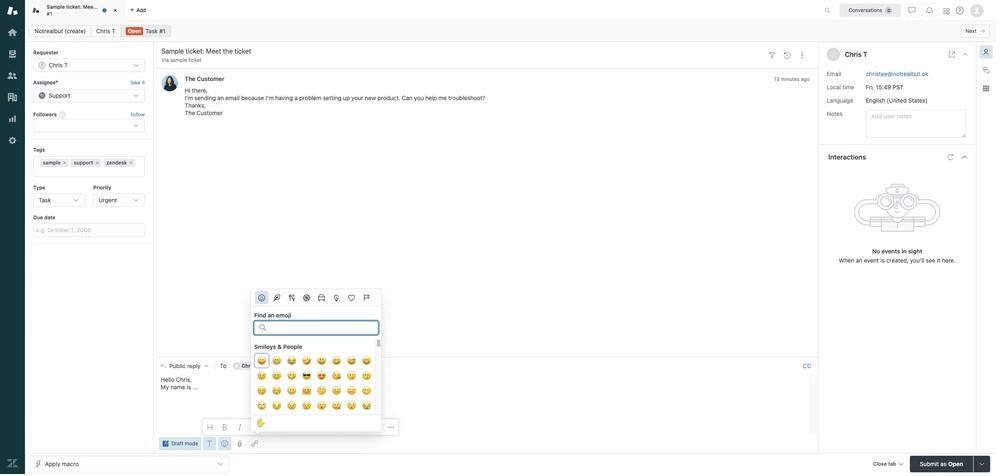 Task type: describe. For each thing, give the bounding box(es) containing it.
urgent button
[[93, 194, 145, 207]]

help
[[425, 95, 437, 102]]

to
[[220, 363, 226, 370]]

it inside "no events in sight when an event is created, you'll see it here."
[[937, 257, 940, 264]]

zendesk image
[[7, 459, 18, 469]]

edit user image
[[262, 364, 268, 370]]

hi
[[185, 87, 190, 94]]

😑️
[[347, 385, 356, 397]]

t inside chris t link
[[112, 27, 115, 35]]

1 horizontal spatial ticket
[[188, 57, 202, 63]]

underline (cmd u) image
[[252, 424, 258, 431]]

smileys
[[254, 344, 276, 351]]

😶️
[[362, 385, 371, 397]]

format text image
[[206, 441, 213, 448]]

as
[[941, 461, 947, 468]]

your
[[352, 95, 363, 102]]

chris,
[[176, 377, 192, 384]]

draft
[[171, 441, 183, 447]]

😏️
[[272, 400, 281, 412]]

🤔️
[[317, 385, 326, 397]]

0 vertical spatial customer
[[197, 75, 224, 83]]

due date
[[33, 215, 55, 221]]

13 minutes ago
[[774, 76, 810, 83]]

sample ticket: meet the ticket #1
[[47, 4, 120, 17]]

Due date field
[[33, 224, 145, 237]]

🤐️
[[332, 400, 341, 412]]

add attachment image
[[236, 441, 243, 448]]

😎️
[[302, 370, 311, 382]]

states)
[[908, 97, 928, 104]]

1 horizontal spatial open
[[948, 461, 963, 468]]

😚️
[[257, 385, 266, 397]]

horizontal rule (cmd shift l) image
[[387, 424, 394, 431]]

hi there, i'm sending an email because i'm having a problem setting up your new product. can you help me troubleshoot? thanks, the customer
[[185, 87, 485, 117]]

people
[[283, 344, 302, 351]]

meet
[[83, 4, 95, 10]]

(united
[[887, 97, 907, 104]]

draft mode
[[171, 441, 198, 447]]

sending
[[194, 95, 216, 102]]

😂️
[[287, 355, 296, 367]]

product.
[[378, 95, 400, 102]]

13 minutes ago text field
[[774, 76, 810, 83]]

😃️
[[317, 355, 326, 367]]

having
[[275, 95, 293, 102]]

...
[[193, 384, 198, 391]]

✋ button
[[254, 417, 268, 431]]

😘️
[[332, 370, 341, 382]]

a
[[295, 95, 298, 102]]

#1
[[47, 11, 52, 17]]

christee@notrealbut.ok image
[[233, 363, 240, 370]]

admin image
[[7, 135, 18, 146]]

english
[[866, 97, 885, 104]]

follow button
[[131, 111, 145, 119]]

1 horizontal spatial an
[[268, 312, 275, 319]]

me
[[438, 95, 447, 102]]

draft mode button
[[159, 438, 201, 451]]

submit
[[920, 461, 939, 468]]

conversations
[[849, 7, 882, 13]]

1 vertical spatial chris t
[[845, 51, 868, 58]]

is inside hello chris, my name is ...
[[187, 384, 191, 391]]

get started image
[[7, 27, 18, 38]]

🤣️
[[302, 355, 311, 367]]

Add user notes text field
[[866, 110, 966, 138]]

add link (cmd k) image
[[251, 441, 258, 448]]

thanks,
[[185, 102, 206, 109]]

apps image
[[983, 85, 989, 92]]

smileys & people
[[254, 344, 302, 351]]

task button
[[33, 194, 85, 207]]

pst
[[893, 83, 904, 91]]

an inside "no events in sight when an event is created, you'll see it here."
[[856, 257, 863, 264]]

local time
[[827, 83, 854, 91]]

task
[[39, 197, 51, 204]]

see
[[926, 257, 935, 264]]

up
[[343, 95, 350, 102]]

take it button
[[130, 79, 145, 87]]

avatar image
[[161, 75, 178, 92]]

submit as open
[[920, 461, 963, 468]]

1 i'm from the left
[[185, 95, 193, 102]]

2 vertical spatial chris t
[[242, 363, 259, 370]]

😆️ 😉️
[[257, 355, 371, 382]]

customer context image
[[983, 49, 989, 55]]

troubleshoot?
[[448, 95, 485, 102]]

😪️
[[362, 400, 371, 412]]

😙️
[[362, 370, 371, 382]]

events image
[[784, 52, 791, 59]]

date
[[44, 215, 55, 221]]

2 i'm from the left
[[266, 95, 274, 102]]

my
[[161, 384, 169, 391]]

😗️
[[347, 370, 356, 382]]

1 the from the top
[[185, 75, 195, 83]]

minutes
[[781, 76, 800, 83]]

fri, 15:49 pst
[[866, 83, 904, 91]]

&
[[277, 344, 282, 351]]

😁️
[[272, 355, 281, 367]]

the customer
[[185, 75, 224, 83]]

1 vertical spatial chris
[[845, 51, 862, 58]]

due
[[33, 215, 43, 221]]

urgent
[[99, 197, 117, 204]]

2 horizontal spatial t
[[863, 51, 868, 58]]



Task type: locate. For each thing, give the bounding box(es) containing it.
1 horizontal spatial close image
[[962, 51, 969, 58]]

chris
[[96, 27, 110, 35], [845, 51, 862, 58], [242, 363, 255, 370]]

emoji
[[276, 312, 291, 319]]

0 vertical spatial ticket
[[106, 4, 120, 10]]

chris t right christee@notrealbut.ok image
[[242, 363, 259, 370]]

1 vertical spatial an
[[856, 257, 863, 264]]

0 horizontal spatial an
[[217, 95, 224, 102]]

conversations button
[[840, 4, 901, 17]]

is left ...
[[187, 384, 191, 391]]

the inside hi there, i'm sending an email because i'm having a problem setting up your new product. can you help me troubleshoot? thanks, the customer
[[185, 110, 195, 117]]

tab containing sample ticket: meet the ticket
[[25, 0, 125, 21]]

i'm
[[185, 95, 193, 102], [266, 95, 274, 102]]

chris t up time
[[845, 51, 868, 58]]

0 horizontal spatial t
[[112, 27, 115, 35]]

christee@notrealbut.ok
[[866, 70, 928, 77]]

find
[[254, 312, 266, 319]]

13
[[774, 76, 780, 83]]

open right chris t link
[[128, 28, 141, 34]]

0 vertical spatial it
[[142, 80, 145, 86]]

time
[[843, 83, 854, 91]]

0 vertical spatial close image
[[111, 6, 119, 15]]

tabs tab list
[[25, 0, 816, 21]]

an right find on the bottom left of the page
[[268, 312, 275, 319]]

1 horizontal spatial chris
[[242, 363, 255, 370]]

1 horizontal spatial t
[[256, 363, 259, 370]]

0 vertical spatial chris
[[96, 27, 110, 35]]

2 the from the top
[[185, 110, 195, 117]]

you
[[414, 95, 424, 102]]

main element
[[0, 0, 25, 475]]

follow
[[131, 112, 145, 118]]

close image inside tab
[[111, 6, 119, 15]]

is right event
[[881, 257, 885, 264]]

next
[[966, 28, 977, 34]]

2 vertical spatial t
[[256, 363, 259, 370]]

notrealbut
[[35, 27, 63, 35]]

customers image
[[7, 70, 18, 81]]

sight
[[908, 248, 922, 255]]

is
[[881, 257, 885, 264], [187, 384, 191, 391]]

0 horizontal spatial ticket
[[106, 4, 120, 10]]

because
[[241, 95, 264, 102]]

t left edit user image on the bottom of the page
[[256, 363, 259, 370]]

😯️
[[347, 400, 356, 412]]

customer inside hi there, i'm sending an email because i'm having a problem setting up your new product. can you help me troubleshoot? thanks, the customer
[[197, 110, 223, 117]]

2 vertical spatial chris
[[242, 363, 255, 370]]

view more details image
[[949, 51, 955, 58]]

chris t inside secondary element
[[96, 27, 115, 35]]

close image right view more details icon
[[962, 51, 969, 58]]

chris down the
[[96, 27, 110, 35]]

an left event
[[856, 257, 863, 264]]

2 horizontal spatial an
[[856, 257, 863, 264]]

views image
[[7, 49, 18, 60]]

zendesk products image
[[944, 8, 950, 14]]

email
[[827, 70, 841, 77]]

hello
[[161, 377, 175, 384]]

here.
[[942, 257, 956, 264]]

chris inside secondary element
[[96, 27, 110, 35]]

it inside button
[[142, 80, 145, 86]]

in
[[902, 248, 907, 255]]

cc button
[[803, 363, 811, 370]]

0 vertical spatial the
[[185, 75, 195, 83]]

ticket:
[[66, 4, 82, 10]]

tab
[[25, 0, 125, 21]]

2 horizontal spatial chris t
[[845, 51, 868, 58]]

😄️
[[332, 355, 341, 367]]

an left email at the top of the page
[[217, 95, 224, 102]]

1 horizontal spatial is
[[881, 257, 885, 264]]

😣️
[[287, 400, 296, 412]]

the up hi
[[185, 75, 195, 83]]

1 vertical spatial it
[[937, 257, 940, 264]]

zendesk support image
[[7, 5, 18, 16]]

mode
[[185, 441, 198, 447]]

no events in sight when an event is created, you'll see it here.
[[839, 248, 956, 264]]

email
[[225, 95, 240, 102]]

Public reply composer Draft mode text field
[[157, 375, 808, 393]]

0 horizontal spatial chris t
[[96, 27, 115, 35]]

i'm down hi
[[185, 95, 193, 102]]

take it
[[130, 80, 145, 86]]

🙂️
[[287, 385, 296, 397]]

events
[[882, 248, 900, 255]]

reporting image
[[7, 114, 18, 124]]

1 vertical spatial is
[[187, 384, 191, 391]]

new
[[365, 95, 376, 102]]

😋️
[[287, 370, 296, 382]]

the customer link
[[185, 75, 224, 83]]

😍️
[[317, 370, 326, 382]]

2 horizontal spatial chris
[[845, 51, 862, 58]]

15:49
[[876, 83, 891, 91]]

t
[[112, 27, 115, 35], [863, 51, 868, 58], [256, 363, 259, 370]]

find an emoji
[[254, 312, 291, 319]]

via sample ticket
[[161, 57, 202, 63]]

0 horizontal spatial close image
[[111, 6, 119, 15]]

get help image
[[956, 7, 964, 14]]

bold (cmd b) image
[[222, 424, 228, 431]]

ticket right the
[[106, 4, 120, 10]]

0 vertical spatial is
[[881, 257, 885, 264]]

1 horizontal spatial it
[[937, 257, 940, 264]]

😀️
[[257, 355, 266, 367]]

an inside hi there, i'm sending an email because i'm having a problem setting up your new product. can you help me troubleshoot? thanks, the customer
[[217, 95, 224, 102]]

priority
[[93, 185, 111, 191]]

open inside secondary element
[[128, 28, 141, 34]]

event
[[864, 257, 879, 264]]

1 horizontal spatial i'm
[[266, 95, 274, 102]]

0 vertical spatial chris t
[[96, 27, 115, 35]]

✋
[[256, 417, 265, 429]]

secondary element
[[25, 23, 996, 40]]

chris up time
[[845, 51, 862, 58]]

fri,
[[866, 83, 874, 91]]

i'm left having at the left top
[[266, 95, 274, 102]]

ago
[[801, 76, 810, 83]]

0 vertical spatial an
[[217, 95, 224, 102]]

0 horizontal spatial chris
[[96, 27, 110, 35]]

when
[[839, 257, 854, 264]]

notes
[[827, 110, 843, 117]]

chris t down the
[[96, 27, 115, 35]]

next button
[[961, 25, 990, 38]]

1 vertical spatial close image
[[962, 51, 969, 58]]

😅️
[[347, 355, 356, 367]]

italic (cmd i) image
[[237, 424, 243, 431]]

1 horizontal spatial chris t
[[242, 363, 259, 370]]

organizations image
[[7, 92, 18, 103]]

notrealbut (create) button
[[29, 25, 91, 37]]

language
[[827, 97, 853, 104]]

created,
[[886, 257, 909, 264]]

0 horizontal spatial i'm
[[185, 95, 193, 102]]

😆️
[[362, 355, 371, 367]]

hello chris, my name is ...
[[161, 377, 198, 391]]

ticket inside sample ticket: meet the ticket #1
[[106, 4, 120, 10]]

notrealbut (create)
[[35, 27, 86, 35]]

t left open link
[[112, 27, 115, 35]]

close image
[[111, 6, 119, 15], [962, 51, 969, 58]]

1 vertical spatial the
[[185, 110, 195, 117]]

chris right christee@notrealbut.ok image
[[242, 363, 255, 370]]

user image
[[831, 52, 836, 57], [832, 52, 835, 57]]

customer down sending
[[197, 110, 223, 117]]

2 vertical spatial an
[[268, 312, 275, 319]]

😮️
[[317, 400, 326, 412]]

it right see
[[937, 257, 940, 264]]

is inside "no events in sight when an event is created, you'll see it here."
[[881, 257, 885, 264]]

can
[[402, 95, 413, 102]]

chris t
[[96, 27, 115, 35], [845, 51, 868, 58], [242, 363, 259, 370]]

type
[[33, 185, 45, 191]]

open right "as"
[[948, 461, 963, 468]]

insert emojis image
[[221, 441, 228, 448]]

1 vertical spatial ticket
[[188, 57, 202, 63]]

it
[[142, 80, 145, 86], [937, 257, 940, 264]]

customer up there,
[[197, 75, 224, 83]]

you'll
[[910, 257, 924, 264]]

☺️
[[272, 385, 281, 397]]

local
[[827, 83, 841, 91]]

😐️
[[332, 385, 341, 397]]

cc
[[803, 363, 811, 370]]

the down 'thanks,'
[[185, 110, 195, 117]]

1 vertical spatial t
[[863, 51, 868, 58]]

😊️
[[272, 370, 281, 382]]

Find an emoji field
[[270, 322, 373, 333]]

close image right the
[[111, 6, 119, 15]]

1 vertical spatial open
[[948, 461, 963, 468]]

0 horizontal spatial open
[[128, 28, 141, 34]]

ticket right sample
[[188, 57, 202, 63]]

0 vertical spatial open
[[128, 28, 141, 34]]

there,
[[192, 87, 208, 94]]

0 horizontal spatial is
[[187, 384, 191, 391]]

Subject field
[[160, 46, 763, 56]]

0 horizontal spatial it
[[142, 80, 145, 86]]

1 vertical spatial customer
[[197, 110, 223, 117]]

😥️
[[302, 400, 311, 412]]

it right take
[[142, 80, 145, 86]]

(create)
[[65, 27, 86, 35]]

t up fri, in the top of the page
[[863, 51, 868, 58]]

0 vertical spatial t
[[112, 27, 115, 35]]

customer
[[197, 75, 224, 83], [197, 110, 223, 117]]

setting
[[323, 95, 342, 102]]



Task type: vqa. For each thing, say whether or not it's contained in the screenshot.
right Remove icon
no



